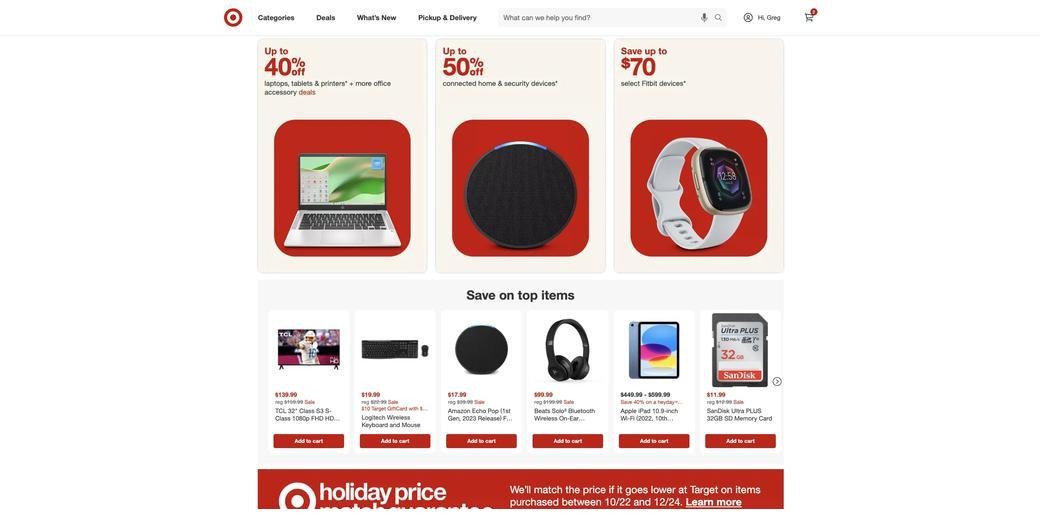 Task type: locate. For each thing, give the bounding box(es) containing it.
0 horizontal spatial class
[[275, 415, 291, 423]]

0 horizontal spatial wireless
[[387, 414, 410, 422]]

save for save on top items
[[467, 287, 496, 303]]

add for amazon echo pop (1st gen, 2023 release) full sound compact smart speaker with alexa
[[468, 438, 478, 445]]

smart for alexa
[[494, 423, 511, 430]]

sale inside $19.99 reg $22.99 sale
[[388, 399, 398, 406]]

reg down $99.99
[[535, 399, 542, 406]]

cart down alexa
[[486, 438, 496, 445]]

up to up laptops,
[[265, 45, 289, 57]]

1 vertical spatial deals
[[299, 88, 316, 97]]

5 add to cart from the left
[[640, 438, 669, 445]]

6 cart from the left
[[745, 438, 755, 445]]

delivery
[[450, 13, 477, 22]]

0 vertical spatial deals
[[360, 13, 376, 22]]

40
[[265, 52, 306, 81]]

4 add to cart button from the left
[[533, 435, 603, 449]]

0 horizontal spatial and
[[390, 422, 400, 429]]

3 sale from the left
[[475, 399, 485, 406]]

add to cart down alexa
[[468, 438, 496, 445]]

office
[[374, 79, 391, 88]]

cart down memory
[[745, 438, 755, 445]]

-
[[645, 391, 647, 399], [306, 431, 309, 438]]

categories link
[[251, 8, 306, 27]]

beats solo³ bluetooth wireless on-ear headphones image
[[531, 314, 605, 388]]

1 horizontal spatial up
[[443, 45, 456, 57]]

add
[[295, 438, 305, 445], [381, 438, 391, 445], [468, 438, 478, 445], [554, 438, 564, 445], [640, 438, 650, 445], [727, 438, 737, 445]]

alexa
[[486, 431, 501, 438]]

0 vertical spatial save
[[622, 45, 643, 57]]

with for tv
[[316, 423, 327, 430]]

5 sale from the left
[[734, 399, 744, 406]]

4 reg from the left
[[535, 399, 542, 406]]

add to cart down headphones
[[554, 438, 582, 445]]

reg inside the $11.99 reg $12.99 sale sandisk ultra plus 32gb sd memory card
[[707, 399, 715, 406]]

reg inside $17.99 reg $39.99 sale amazon echo pop (1st gen, 2023 release) full sound compact smart speaker with alexa
[[448, 399, 456, 406]]

1 reg from the left
[[275, 399, 283, 406]]

up for 40
[[265, 45, 277, 57]]

2 smart from the left
[[494, 423, 511, 430]]

add down speaker
[[468, 438, 478, 445]]

& right 'tablets'
[[315, 79, 319, 88]]

add to cart for tcl 32" class s3 s- class 1080p fhd hdr led smart tv with google tv - 32s350g
[[295, 438, 323, 445]]

add to cart button down apple ipad 10.9-inch wi-fi (2022, 10th generation)
[[619, 435, 690, 449]]

cart for apple ipad 10.9-inch wi-fi (2022, 10th generation)
[[658, 438, 669, 445]]

- right $449.99
[[645, 391, 647, 399]]

with
[[316, 423, 327, 430], [473, 431, 484, 438]]

generation)
[[621, 423, 652, 430]]

with down compact
[[473, 431, 484, 438]]

sound
[[448, 423, 465, 430]]

release)
[[478, 415, 502, 423]]

1 vertical spatial save
[[467, 287, 496, 303]]

up to for 40
[[265, 45, 289, 57]]

sandisk
[[707, 407, 730, 415]]

1 vertical spatial tv
[[297, 431, 304, 438]]

security
[[505, 79, 530, 88]]

$599.99
[[649, 391, 671, 399]]

- left 32s350g
[[306, 431, 309, 438]]

2 up from the left
[[443, 45, 456, 57]]

$11.99 reg $12.99 sale sandisk ultra plus 32gb sd memory card
[[707, 391, 773, 423]]

add for logitech wireless keyboard and mouse
[[381, 438, 391, 445]]

3 add to cart from the left
[[468, 438, 496, 445]]

with inside $17.99 reg $39.99 sale amazon echo pop (1st gen, 2023 release) full sound compact smart speaker with alexa
[[473, 431, 484, 438]]

add to cart button down compact
[[446, 435, 517, 449]]

add to cart down apple ipad 10.9-inch wi-fi (2022, 10th generation)
[[640, 438, 669, 445]]

1 horizontal spatial smart
[[494, 423, 511, 430]]

0 vertical spatial +
[[308, 13, 312, 22]]

5 add to cart button from the left
[[619, 435, 690, 449]]

5 cart from the left
[[658, 438, 669, 445]]

32"
[[288, 407, 298, 415]]

add to cart for beats solo³ bluetooth wireless on-ear headphones
[[554, 438, 582, 445]]

1 vertical spatial and
[[634, 496, 652, 509]]

1 horizontal spatial class
[[299, 407, 315, 415]]

3 add from the left
[[468, 438, 478, 445]]

on right target
[[722, 484, 733, 497]]

& inside the laptops, tablets & printers* + more office accessory
[[315, 79, 319, 88]]

reg down $11.99
[[707, 399, 715, 406]]

cart
[[313, 438, 323, 445], [399, 438, 409, 445], [486, 438, 496, 445], [572, 438, 582, 445], [658, 438, 669, 445], [745, 438, 755, 445]]

to down compact
[[479, 438, 484, 445]]

add to cart button down logitech wireless keyboard and mouse
[[360, 435, 431, 449]]

more right the learn
[[717, 496, 742, 509]]

sale right $22.99
[[388, 399, 398, 406]]

2 add to cart button from the left
[[360, 435, 431, 449]]

reg for $17.99
[[448, 399, 456, 406]]

wireless down beats
[[535, 415, 558, 423]]

0 horizontal spatial on
[[500, 287, 515, 303]]

what's
[[357, 13, 380, 22]]

1 horizontal spatial +
[[350, 79, 354, 88]]

0 vertical spatial more
[[314, 13, 331, 22]]

1 add to cart from the left
[[295, 438, 323, 445]]

5 add from the left
[[640, 438, 650, 445]]

- inside $139.99 reg $159.99 sale tcl 32" class s3 s- class 1080p fhd hdr led smart tv with google tv - 32s350g
[[306, 431, 309, 438]]

reg down $17.99
[[448, 399, 456, 406]]

1 vertical spatial more
[[356, 79, 372, 88]]

items inside we'll match the price if it goes lower at target on items purchased between 10/22 and 12/24.
[[736, 484, 761, 497]]

sale inside $17.99 reg $39.99 sale amazon echo pop (1st gen, 2023 release) full sound compact smart speaker with alexa
[[475, 399, 485, 406]]

and inside logitech wireless keyboard and mouse
[[390, 422, 400, 429]]

on
[[500, 287, 515, 303], [722, 484, 733, 497]]

items
[[542, 287, 575, 303], [736, 484, 761, 497]]

0 vertical spatial items
[[542, 287, 575, 303]]

tvs,
[[532, 13, 546, 22]]

class up the led on the bottom left
[[275, 415, 291, 423]]

1 horizontal spatial up to
[[443, 45, 467, 57]]

tv down 1080p
[[297, 431, 304, 438]]

headphones* + more speaker deals
[[265, 13, 376, 22]]

1 add to cart button from the left
[[274, 435, 344, 449]]

0 horizontal spatial up to
[[265, 45, 289, 57]]

with inside $139.99 reg $159.99 sale tcl 32" class s3 s- class 1080p fhd hdr led smart tv with google tv - 32s350g
[[316, 423, 327, 430]]

devices* right fitbit
[[660, 79, 687, 88]]

to down headphones
[[565, 438, 571, 445]]

5 reg from the left
[[707, 399, 715, 406]]

1 up from the left
[[265, 45, 277, 57]]

sale up solo³
[[564, 399, 574, 406]]

add down keyboard
[[381, 438, 391, 445]]

add to cart button for sandisk ultra plus 32gb sd memory card
[[706, 435, 776, 449]]

add to cart button down headphones
[[533, 435, 603, 449]]

tvs, soundbars & streaming devices* link
[[525, 0, 784, 30]]

3 cart from the left
[[486, 438, 496, 445]]

and inside we'll match the price if it goes lower at target on items purchased between 10/22 and 12/24.
[[634, 496, 652, 509]]

6 add to cart from the left
[[727, 438, 755, 445]]

0 vertical spatial on
[[500, 287, 515, 303]]

gen,
[[448, 415, 461, 423]]

0 horizontal spatial items
[[542, 287, 575, 303]]

1 vertical spatial with
[[473, 431, 484, 438]]

cart down mouse
[[399, 438, 409, 445]]

compact
[[467, 423, 492, 430]]

to for $17.99
[[479, 438, 484, 445]]

6 add to cart button from the left
[[706, 435, 776, 449]]

to for $11.99
[[738, 438, 743, 445]]

(1st
[[501, 407, 511, 415]]

purchased
[[510, 496, 559, 509]]

with up 32s350g
[[316, 423, 327, 430]]

laptops, tablets & printers* + more office accessory
[[265, 79, 391, 97]]

sale
[[305, 399, 315, 406], [388, 399, 398, 406], [475, 399, 485, 406], [564, 399, 574, 406], [734, 399, 744, 406]]

add to cart button for apple ipad 10.9-inch wi-fi (2022, 10th generation)
[[619, 435, 690, 449]]

to
[[280, 45, 289, 57], [458, 45, 467, 57], [659, 45, 668, 57], [306, 438, 311, 445], [393, 438, 398, 445], [479, 438, 484, 445], [565, 438, 571, 445], [652, 438, 657, 445], [738, 438, 743, 445]]

and
[[390, 422, 400, 429], [634, 496, 652, 509]]

deals link
[[309, 8, 346, 27]]

cart for tcl 32" class s3 s- class 1080p fhd hdr led smart tv with google tv - 32s350g
[[313, 438, 323, 445]]

wireless up mouse
[[387, 414, 410, 422]]

0 horizontal spatial up
[[265, 45, 277, 57]]

1 vertical spatial +
[[350, 79, 354, 88]]

1 vertical spatial class
[[275, 415, 291, 423]]

deals right the accessory
[[299, 88, 316, 97]]

2023
[[463, 415, 476, 423]]

add to cart down memory
[[727, 438, 755, 445]]

smart down 1080p
[[288, 423, 305, 430]]

to down logitech wireless keyboard and mouse
[[393, 438, 398, 445]]

4 sale from the left
[[564, 399, 574, 406]]

1 vertical spatial on
[[722, 484, 733, 497]]

+ right printers* at the top of the page
[[350, 79, 354, 88]]

4 add from the left
[[554, 438, 564, 445]]

class up 1080p
[[299, 407, 315, 415]]

0 vertical spatial class
[[299, 407, 315, 415]]

+ inside the laptops, tablets & printers* + more office accessory
[[350, 79, 354, 88]]

3 add to cart button from the left
[[446, 435, 517, 449]]

add to cart down logitech wireless keyboard and mouse
[[381, 438, 409, 445]]

1080p
[[292, 415, 310, 423]]

categories
[[258, 13, 295, 22]]

2 sale from the left
[[388, 399, 398, 406]]

reg inside $139.99 reg $159.99 sale tcl 32" class s3 s- class 1080p fhd hdr led smart tv with google tv - 32s350g
[[275, 399, 283, 406]]

cart down 10th at the right of page
[[658, 438, 669, 445]]

save inside 'carousel' region
[[467, 287, 496, 303]]

reg
[[275, 399, 283, 406], [362, 399, 369, 406], [448, 399, 456, 406], [535, 399, 542, 406], [707, 399, 715, 406]]

1 horizontal spatial with
[[473, 431, 484, 438]]

1 up to from the left
[[265, 45, 289, 57]]

to for $19.99
[[393, 438, 398, 445]]

4 cart from the left
[[572, 438, 582, 445]]

cart for logitech wireless keyboard and mouse
[[399, 438, 409, 445]]

up up laptops,
[[265, 45, 277, 57]]

inch
[[667, 407, 678, 415]]

2 link
[[800, 8, 819, 27]]

0 horizontal spatial devices*
[[532, 79, 558, 88]]

smart
[[288, 423, 305, 430], [494, 423, 511, 430]]

add for sandisk ultra plus 32gb sd memory card
[[727, 438, 737, 445]]

2 reg from the left
[[362, 399, 369, 406]]

to down apple ipad 10.9-inch wi-fi (2022, 10th generation)
[[652, 438, 657, 445]]

add to cart button down memory
[[706, 435, 776, 449]]

0 vertical spatial -
[[645, 391, 647, 399]]

on left "top"
[[500, 287, 515, 303]]

reg down $19.99
[[362, 399, 369, 406]]

more left speaker
[[314, 13, 331, 22]]

0 vertical spatial and
[[390, 422, 400, 429]]

ear
[[570, 415, 579, 423]]

devices* right the streaming
[[622, 13, 649, 22]]

add to cart button down 1080p
[[274, 435, 344, 449]]

4 add to cart from the left
[[554, 438, 582, 445]]

pickup & delivery
[[419, 13, 477, 22]]

3 reg from the left
[[448, 399, 456, 406]]

sale for $11.99
[[734, 399, 744, 406]]

sale inside the $11.99 reg $12.99 sale sandisk ultra plus 32gb sd memory card
[[734, 399, 744, 406]]

sale up the ultra
[[734, 399, 744, 406]]

speaker
[[333, 13, 358, 22]]

1 horizontal spatial devices*
[[622, 13, 649, 22]]

full
[[503, 415, 513, 423]]

printers*
[[321, 79, 348, 88]]

1 horizontal spatial deals
[[360, 13, 376, 22]]

0 horizontal spatial with
[[316, 423, 327, 430]]

cart down ear
[[572, 438, 582, 445]]

devices* right security
[[532, 79, 558, 88]]

add to cart button for amazon echo pop (1st gen, 2023 release) full sound compact smart speaker with alexa
[[446, 435, 517, 449]]

add for tcl 32" class s3 s- class 1080p fhd hdr led smart tv with google tv - 32s350g
[[295, 438, 305, 445]]

1 horizontal spatial tv
[[307, 423, 314, 430]]

1 horizontal spatial save
[[622, 45, 643, 57]]

add down headphones
[[554, 438, 564, 445]]

0 horizontal spatial save
[[467, 287, 496, 303]]

add to cart for logitech wireless keyboard and mouse
[[381, 438, 409, 445]]

sale for $99.99
[[564, 399, 574, 406]]

2 add to cart from the left
[[381, 438, 409, 445]]

sale inside "$99.99 reg $199.99 sale beats solo³ bluetooth wireless on-ear headphones"
[[564, 399, 574, 406]]

apple
[[621, 407, 637, 415]]

up to for 50
[[443, 45, 467, 57]]

up down pickup & delivery link at the top
[[443, 45, 456, 57]]

0 horizontal spatial -
[[306, 431, 309, 438]]

1 horizontal spatial wireless
[[535, 415, 558, 423]]

2 up to from the left
[[443, 45, 467, 57]]

2 vertical spatial more
[[717, 496, 742, 509]]

add for beats solo³ bluetooth wireless on-ear headphones
[[554, 438, 564, 445]]

0 horizontal spatial tv
[[297, 431, 304, 438]]

reg for $11.99
[[707, 399, 715, 406]]

and right 10/22
[[634, 496, 652, 509]]

smart inside $139.99 reg $159.99 sale tcl 32" class s3 s- class 1080p fhd hdr led smart tv with google tv - 32s350g
[[288, 423, 305, 430]]

50
[[443, 52, 484, 81]]

hi, greg
[[759, 14, 781, 21]]

s3
[[316, 407, 324, 415]]

cart down 32s350g
[[313, 438, 323, 445]]

add down generation)
[[640, 438, 650, 445]]

1 vertical spatial items
[[736, 484, 761, 497]]

tvs, soundbars & streaming devices*
[[532, 13, 649, 22]]

& right home
[[498, 79, 503, 88]]

1 smart from the left
[[288, 423, 305, 430]]

1 horizontal spatial items
[[736, 484, 761, 497]]

0 vertical spatial with
[[316, 423, 327, 430]]

1 sale from the left
[[305, 399, 315, 406]]

add down google
[[295, 438, 305, 445]]

2 cart from the left
[[399, 438, 409, 445]]

+ left deals
[[308, 13, 312, 22]]

sale inside $139.99 reg $159.99 sale tcl 32" class s3 s- class 1080p fhd hdr led smart tv with google tv - 32s350g
[[305, 399, 315, 406]]

cart for sandisk ultra plus 32gb sd memory card
[[745, 438, 755, 445]]

memory
[[735, 415, 758, 423]]

more left office
[[356, 79, 372, 88]]

1 horizontal spatial on
[[722, 484, 733, 497]]

reg inside "$99.99 reg $199.99 sale beats solo³ bluetooth wireless on-ear headphones"
[[535, 399, 542, 406]]

1 cart from the left
[[313, 438, 323, 445]]

1 horizontal spatial and
[[634, 496, 652, 509]]

+
[[308, 13, 312, 22], [350, 79, 354, 88]]

0 horizontal spatial smart
[[288, 423, 305, 430]]

up for 50
[[443, 45, 456, 57]]

smart inside $17.99 reg $39.99 sale amazon echo pop (1st gen, 2023 release) full sound compact smart speaker with alexa
[[494, 423, 511, 430]]

deals left new
[[360, 13, 376, 22]]

1 add from the left
[[295, 438, 305, 445]]

0 horizontal spatial more
[[314, 13, 331, 22]]

more inside the laptops, tablets & printers* + more office accessory
[[356, 79, 372, 88]]

between
[[562, 496, 602, 509]]

& left the streaming
[[583, 13, 587, 22]]

google
[[275, 431, 295, 438]]

0 horizontal spatial deals
[[299, 88, 316, 97]]

learn
[[686, 496, 714, 509]]

save on top items
[[467, 287, 575, 303]]

2 add from the left
[[381, 438, 391, 445]]

beats
[[535, 407, 550, 415]]

add to cart down 32s350g
[[295, 438, 323, 445]]

sale up echo
[[475, 399, 485, 406]]

deals
[[360, 13, 376, 22], [299, 88, 316, 97]]

reg inside $19.99 reg $22.99 sale
[[362, 399, 369, 406]]

1 vertical spatial -
[[306, 431, 309, 438]]

1 horizontal spatial more
[[356, 79, 372, 88]]

to down memory
[[738, 438, 743, 445]]

and left mouse
[[390, 422, 400, 429]]

up to
[[265, 45, 289, 57], [443, 45, 467, 57]]

add down sd
[[727, 438, 737, 445]]

0 vertical spatial tv
[[307, 423, 314, 430]]

to for $99.99
[[565, 438, 571, 445]]

6 add from the left
[[727, 438, 737, 445]]

up to up connected
[[443, 45, 467, 57]]

smart down full
[[494, 423, 511, 430]]

solo³
[[552, 407, 567, 415]]

sale right $159.99
[[305, 399, 315, 406]]

to down 32s350g
[[306, 438, 311, 445]]

add to cart button
[[274, 435, 344, 449], [360, 435, 431, 449], [446, 435, 517, 449], [533, 435, 603, 449], [619, 435, 690, 449], [706, 435, 776, 449]]

wireless inside "$99.99 reg $199.99 sale beats solo³ bluetooth wireless on-ear headphones"
[[535, 415, 558, 423]]

tv down fhd
[[307, 423, 314, 430]]

logitech
[[362, 414, 386, 422]]

reg up tcl
[[275, 399, 283, 406]]

$39.99
[[457, 399, 473, 406]]

carousel region
[[258, 280, 784, 470]]



Task type: describe. For each thing, give the bounding box(es) containing it.
cart for beats solo³ bluetooth wireless on-ear headphones
[[572, 438, 582, 445]]

headphones
[[535, 423, 570, 430]]

the
[[566, 484, 581, 497]]

$22.99
[[371, 399, 387, 406]]

$17.99 reg $39.99 sale amazon echo pop (1st gen, 2023 release) full sound compact smart speaker with alexa
[[448, 391, 513, 438]]

tcl
[[275, 407, 286, 415]]

what's new link
[[350, 8, 408, 27]]

2 horizontal spatial devices*
[[660, 79, 687, 88]]

fitbit
[[642, 79, 658, 88]]

on inside we'll match the price if it goes lower at target on items purchased between 10/22 and 12/24.
[[722, 484, 733, 497]]

& for laptops, tablets & printers* + more office accessory
[[315, 79, 319, 88]]

$199.99
[[544, 399, 562, 406]]

lower
[[651, 484, 676, 497]]

on-
[[559, 415, 570, 423]]

reg for $19.99
[[362, 399, 369, 406]]

2
[[813, 9, 816, 14]]

soundbars
[[548, 13, 581, 22]]

(2022,
[[637, 415, 654, 423]]

mouse
[[402, 422, 421, 429]]

connected
[[443, 79, 477, 88]]

it
[[618, 484, 623, 497]]

amazon
[[448, 407, 471, 415]]

$12.99
[[717, 399, 732, 406]]

fhd
[[311, 415, 324, 423]]

What can we help you find? suggestions appear below search field
[[499, 8, 717, 27]]

connected home & security devices*
[[443, 79, 558, 88]]

$139.99 reg $159.99 sale tcl 32" class s3 s- class 1080p fhd hdr led smart tv with google tv - 32s350g
[[275, 391, 338, 438]]

add to cart for sandisk ultra plus 32gb sd memory card
[[727, 438, 755, 445]]

to for $449.99 - $599.99
[[652, 438, 657, 445]]

amazon echo pop (1st gen, 2023 release) full sound compact smart speaker with alexa image
[[445, 314, 519, 388]]

home
[[479, 79, 496, 88]]

fi
[[630, 415, 635, 423]]

logitech wireless keyboard and mouse image
[[358, 314, 432, 388]]

save for save up to
[[622, 45, 643, 57]]

at
[[679, 484, 688, 497]]

$17.99
[[448, 391, 467, 399]]

hi,
[[759, 14, 766, 21]]

2 horizontal spatial more
[[717, 496, 742, 509]]

$19.99
[[362, 391, 380, 399]]

accessory
[[265, 88, 297, 97]]

if
[[609, 484, 615, 497]]

save up to
[[622, 45, 668, 57]]

new
[[382, 13, 397, 22]]

to for $139.99
[[306, 438, 311, 445]]

top
[[518, 287, 538, 303]]

32s350g
[[310, 431, 336, 438]]

reg for $99.99
[[535, 399, 542, 406]]

select
[[622, 79, 640, 88]]

$159.99
[[284, 399, 303, 406]]

wireless inside logitech wireless keyboard and mouse
[[387, 414, 410, 422]]

wi-
[[621, 415, 630, 423]]

$449.99
[[621, 391, 643, 399]]

keyboard
[[362, 422, 388, 429]]

add to cart for amazon echo pop (1st gen, 2023 release) full sound compact smart speaker with alexa
[[468, 438, 496, 445]]

pickup
[[419, 13, 441, 22]]

price
[[583, 484, 607, 497]]

select fitbit devices*
[[622, 79, 687, 88]]

sale for $19.99
[[388, 399, 398, 406]]

cart for amazon echo pop (1st gen, 2023 release) full sound compact smart speaker with alexa
[[486, 438, 496, 445]]

add to cart button for tcl 32" class s3 s- class 1080p fhd hdr led smart tv with google tv - 32s350g
[[274, 435, 344, 449]]

$99.99
[[535, 391, 553, 399]]

search button
[[711, 8, 732, 29]]

plus
[[746, 407, 762, 415]]

devices* for connected home & security devices*
[[532, 79, 558, 88]]

& for tvs, soundbars & streaming devices*
[[583, 13, 587, 22]]

0 horizontal spatial +
[[308, 13, 312, 22]]

$139.99
[[275, 391, 297, 399]]

add to cart button for logitech wireless keyboard and mouse
[[360, 435, 431, 449]]

we'll match the price if it goes lower at target on items purchased between 10/22 and 12/24.
[[510, 484, 761, 509]]

what's new
[[357, 13, 397, 22]]

add to cart for apple ipad 10.9-inch wi-fi (2022, 10th generation)
[[640, 438, 669, 445]]

reg for $139.99
[[275, 399, 283, 406]]

items inside 'carousel' region
[[542, 287, 575, 303]]

target
[[691, 484, 719, 497]]

bluetooth
[[569, 407, 595, 415]]

10th
[[655, 415, 668, 423]]

1 horizontal spatial -
[[645, 391, 647, 399]]

32gb
[[707, 415, 723, 423]]

to up laptops,
[[280, 45, 289, 57]]

sandisk ultra plus 32gb sd memory card image
[[704, 314, 778, 388]]

sale for $139.99
[[305, 399, 315, 406]]

with for speaker
[[473, 431, 484, 438]]

deals
[[317, 13, 336, 22]]

on inside 'carousel' region
[[500, 287, 515, 303]]

goes
[[626, 484, 649, 497]]

add to cart button for beats solo³ bluetooth wireless on-ear headphones
[[533, 435, 603, 449]]

$449.99 - $599.99
[[621, 391, 671, 399]]

to right up
[[659, 45, 668, 57]]

pickup & delivery link
[[411, 8, 488, 27]]

ultra
[[732, 407, 745, 415]]

$99.99 reg $199.99 sale beats solo³ bluetooth wireless on-ear headphones
[[535, 391, 595, 430]]

sale for $17.99
[[475, 399, 485, 406]]

$19.99 reg $22.99 sale
[[362, 391, 398, 406]]

pop
[[488, 407, 499, 415]]

tcl 32" class s3 s-class 1080p fhd hdr led smart tv with google tv - 32s350g image
[[272, 314, 346, 388]]

10/22
[[605, 496, 631, 509]]

greg
[[768, 14, 781, 21]]

& for connected home & security devices*
[[498, 79, 503, 88]]

led
[[275, 423, 287, 430]]

tablets
[[292, 79, 313, 88]]

echo
[[472, 407, 486, 415]]

apple ipad 10.9-inch wi-fi (2022, 10th generation)
[[621, 407, 678, 430]]

smart for google
[[288, 423, 305, 430]]

& right pickup
[[443, 13, 448, 22]]

search
[[711, 14, 732, 23]]

match
[[534, 484, 563, 497]]

12/24.
[[654, 496, 684, 509]]

add for apple ipad 10.9-inch wi-fi (2022, 10th generation)
[[640, 438, 650, 445]]

to up connected
[[458, 45, 467, 57]]

target holiday price match guarantee image
[[258, 470, 784, 510]]

ipad
[[639, 407, 651, 415]]

$11.99
[[707, 391, 726, 399]]

$70
[[622, 52, 656, 81]]

s-
[[325, 407, 332, 415]]

apple ipad 10.9-inch wi-fi (2022, 10th generation) image
[[618, 314, 692, 388]]

devices* for tvs, soundbars & streaming devices*
[[622, 13, 649, 22]]

sd
[[725, 415, 733, 423]]

10.9-
[[653, 407, 667, 415]]



Task type: vqa. For each thing, say whether or not it's contained in the screenshot.
$12.49 link
no



